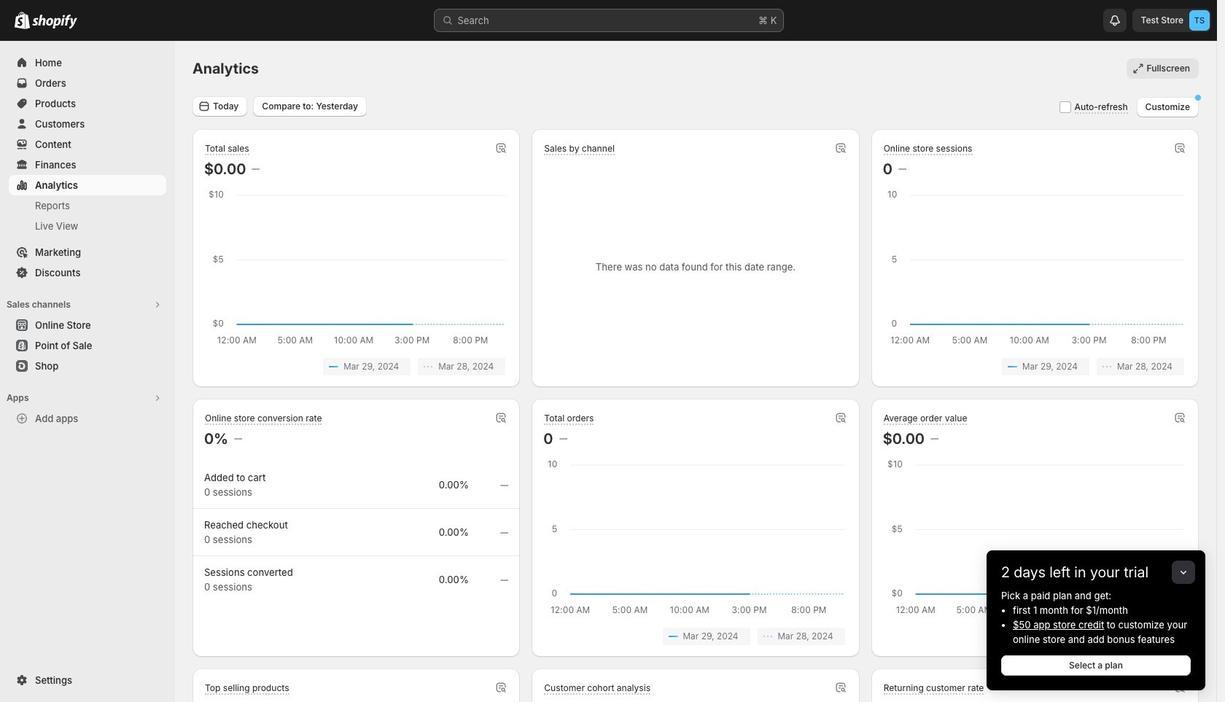 Task type: vqa. For each thing, say whether or not it's contained in the screenshot.
list
yes



Task type: describe. For each thing, give the bounding box(es) containing it.
0 horizontal spatial shopify image
[[15, 12, 30, 29]]



Task type: locate. For each thing, give the bounding box(es) containing it.
shopify image
[[15, 12, 30, 29], [32, 15, 77, 29]]

test store image
[[1190, 10, 1211, 31]]

list
[[207, 358, 506, 376], [886, 358, 1185, 376], [547, 628, 845, 646], [886, 628, 1185, 646]]

1 horizontal spatial shopify image
[[32, 15, 77, 29]]



